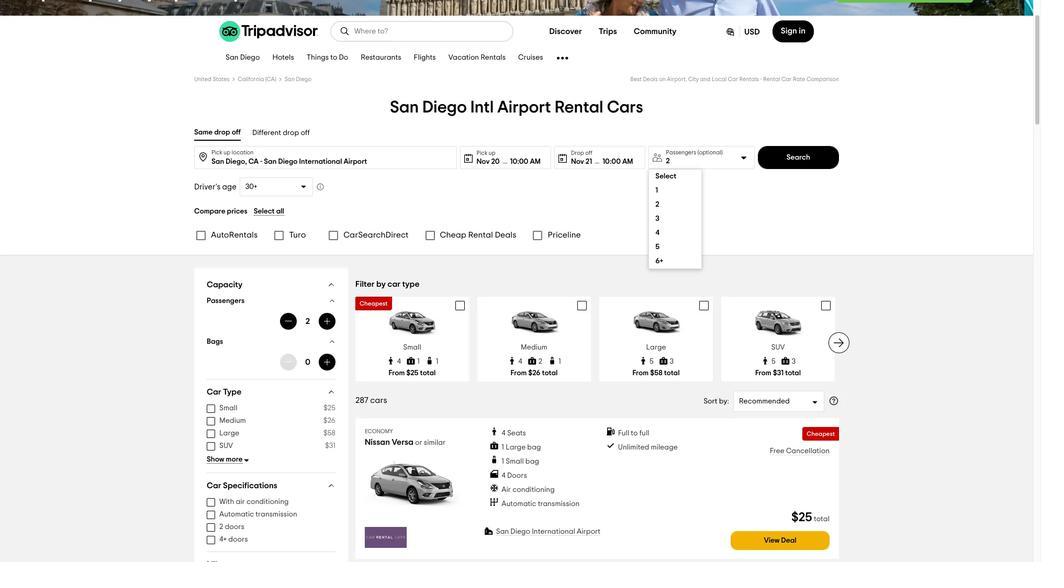 Task type: locate. For each thing, give the bounding box(es) containing it.
am for 21
[[623, 158, 633, 165]]

5 up from $31 total
[[772, 358, 776, 365]]

1 horizontal spatial to
[[631, 430, 638, 437]]

0 horizontal spatial conditioning
[[247, 499, 289, 506]]

2 from from the left
[[511, 370, 527, 377]]

passengers inside passengers (optional) 2
[[666, 150, 697, 156]]

2 vertical spatial small
[[506, 458, 524, 465]]

1 vertical spatial medium
[[219, 417, 246, 425]]

passengers left '(optional)'
[[666, 150, 697, 156]]

0 vertical spatial to
[[331, 54, 338, 62]]

small up "from $25 total"
[[403, 344, 421, 351]]

from for from $25 total
[[389, 370, 405, 377]]

large up show more
[[219, 430, 239, 437]]

cheap
[[440, 231, 467, 239]]

doors up 4+
[[225, 524, 245, 531]]

priceline
[[548, 231, 581, 239]]

nov down the pick up
[[477, 158, 490, 165]]

None search field
[[332, 22, 513, 41]]

tripadvisor image
[[219, 21, 318, 42]]

san diego down hotels link at top left
[[285, 76, 312, 82]]

0 horizontal spatial deals
[[495, 231, 517, 239]]

0 horizontal spatial pick
[[212, 150, 222, 156]]

select
[[656, 173, 677, 180], [254, 208, 275, 215]]

1 vertical spatial deals
[[495, 231, 517, 239]]

0 vertical spatial $58
[[651, 370, 663, 377]]

1 vertical spatial transmission
[[256, 511, 297, 519]]

2
[[666, 158, 670, 165], [656, 201, 660, 208], [306, 317, 310, 326], [539, 358, 543, 365], [219, 524, 223, 531]]

0 horizontal spatial airport
[[498, 99, 551, 116]]

passengers for passengers (optional) 2
[[666, 150, 697, 156]]

4 left seats
[[502, 430, 506, 437]]

usd
[[745, 28, 760, 36]]

passengers
[[666, 150, 697, 156], [207, 297, 245, 305]]

1 vertical spatial automatic
[[219, 511, 254, 519]]

economy
[[365, 429, 393, 435]]

similar
[[424, 439, 446, 447]]

1 vertical spatial $31
[[325, 443, 336, 450]]

car type image up the from $26 total
[[508, 305, 561, 340]]

1 horizontal spatial 5
[[656, 244, 660, 251]]

0 vertical spatial suv
[[772, 344, 785, 351]]

0 vertical spatial select
[[656, 173, 677, 180]]

restaurants
[[361, 54, 402, 62]]

diego left intl
[[423, 99, 467, 116]]

off up the pick up location
[[232, 129, 241, 136]]

1 horizontal spatial rental
[[555, 99, 604, 116]]

1 vertical spatial $58
[[324, 430, 336, 437]]

1
[[656, 187, 659, 194], [417, 358, 420, 365], [436, 358, 439, 365], [559, 358, 561, 365], [502, 444, 504, 451], [502, 458, 504, 465]]

car type
[[207, 388, 242, 396]]

from for from $58 total
[[633, 370, 649, 377]]

rental right -
[[764, 76, 781, 82]]

1 vertical spatial passengers
[[207, 297, 245, 305]]

driver's age
[[194, 183, 237, 191]]

0 horizontal spatial passengers
[[207, 297, 245, 305]]

turo
[[289, 231, 306, 239]]

10:00 am
[[510, 158, 541, 165], [603, 158, 633, 165]]

conditioning down "specifications"
[[247, 499, 289, 506]]

$58
[[651, 370, 663, 377], [324, 430, 336, 437]]

car type image down type
[[386, 305, 439, 340]]

1 vertical spatial large
[[219, 430, 239, 437]]

car type image up the from $58 total
[[630, 305, 683, 340]]

1 horizontal spatial am
[[623, 158, 633, 165]]

trips button
[[591, 21, 626, 42]]

10:00 am for nov 20
[[510, 158, 541, 165]]

5
[[656, 244, 660, 251], [650, 358, 654, 365], [772, 358, 776, 365]]

bag down 1 large bag
[[526, 458, 539, 465]]

2 10:00 am from the left
[[603, 158, 633, 165]]

10:00 right 20
[[510, 158, 529, 165]]

nissan
[[365, 438, 390, 447]]

pick up nov 20
[[477, 150, 488, 156]]

$25 for $25 total
[[792, 512, 813, 524]]

3 from from the left
[[633, 370, 649, 377]]

car type image for suv
[[752, 305, 805, 340]]

0 horizontal spatial am
[[530, 158, 541, 165]]

up up 20
[[489, 150, 496, 156]]

2 horizontal spatial off
[[586, 150, 593, 156]]

2 horizontal spatial 5
[[772, 358, 776, 365]]

1 large bag
[[502, 444, 541, 451]]

off up 21
[[586, 150, 593, 156]]

cheapest up cancellation
[[807, 431, 835, 437]]

nov down drop
[[571, 158, 584, 165]]

0 vertical spatial large
[[647, 344, 666, 351]]

medium
[[521, 344, 548, 351], [219, 417, 246, 425]]

0 horizontal spatial $26
[[324, 417, 336, 425]]

autorentals
[[211, 231, 258, 239]]

0 horizontal spatial nov
[[477, 158, 490, 165]]

0 vertical spatial rentals
[[481, 54, 506, 62]]

same
[[194, 129, 213, 136]]

off
[[232, 129, 241, 136], [301, 129, 310, 137], [586, 150, 593, 156]]

1 horizontal spatial rentals
[[740, 76, 759, 82]]

bag for 1 large bag
[[528, 444, 541, 451]]

1 10:00 am from the left
[[510, 158, 541, 165]]

medium up the from $26 total
[[521, 344, 548, 351]]

transmission down "specifications"
[[256, 511, 297, 519]]

vacation
[[449, 54, 479, 62]]

4 up 6+
[[656, 229, 660, 237]]

2 pick from the left
[[477, 150, 488, 156]]

4 car type image from the left
[[752, 305, 805, 340]]

same drop off
[[194, 129, 241, 136]]

am right 21
[[623, 158, 633, 165]]

2 am from the left
[[623, 158, 633, 165]]

automatic
[[502, 501, 537, 508], [219, 511, 254, 519]]

0 horizontal spatial $25
[[324, 405, 336, 412]]

transmission up international
[[538, 501, 580, 508]]

car type image
[[386, 305, 439, 340], [508, 305, 561, 340], [630, 305, 683, 340], [752, 305, 805, 340]]

0 horizontal spatial suv
[[219, 443, 233, 450]]

1 2 3 4 5 6+
[[656, 187, 664, 265]]

2 horizontal spatial $25
[[792, 512, 813, 524]]

doors right 4+
[[228, 536, 248, 544]]

$31 left the nissan
[[325, 443, 336, 450]]

0 horizontal spatial small
[[219, 405, 238, 412]]

1 pick from the left
[[212, 150, 222, 156]]

select for select all
[[254, 208, 275, 215]]

1 inside 1 2 3 4 5 6+
[[656, 187, 659, 194]]

1 am from the left
[[530, 158, 541, 165]]

transmission
[[538, 501, 580, 508], [256, 511, 297, 519]]

to left full
[[631, 430, 638, 437]]

5 up 6+
[[656, 244, 660, 251]]

pick for drop off
[[212, 150, 222, 156]]

1 vertical spatial suv
[[219, 443, 233, 450]]

1 horizontal spatial passengers
[[666, 150, 697, 156]]

airport for intl
[[498, 99, 551, 116]]

4+
[[219, 536, 227, 544]]

5 for large
[[650, 358, 654, 365]]

from for from $26 total
[[511, 370, 527, 377]]

large up the from $58 total
[[647, 344, 666, 351]]

3 for large
[[670, 358, 674, 365]]

1 horizontal spatial automatic
[[502, 501, 537, 508]]

san diego
[[226, 54, 260, 62], [285, 76, 312, 82]]

0 vertical spatial bag
[[528, 444, 541, 451]]

automatic down air conditioning
[[502, 501, 537, 508]]

0 horizontal spatial 10:00 am
[[510, 158, 541, 165]]

0 horizontal spatial transmission
[[256, 511, 297, 519]]

type
[[403, 280, 420, 289]]

10:00 for 20
[[510, 158, 529, 165]]

view deal button
[[731, 531, 830, 550]]

california (ca) link
[[238, 76, 276, 82]]

am
[[530, 158, 541, 165], [623, 158, 633, 165]]

cruises link
[[512, 47, 550, 69]]

total
[[420, 370, 436, 377], [542, 370, 558, 377], [664, 370, 680, 377], [786, 370, 801, 377], [814, 516, 830, 523]]

rental
[[764, 76, 781, 82], [555, 99, 604, 116], [468, 231, 493, 239]]

recommended
[[740, 398, 790, 405]]

2 car type image from the left
[[508, 305, 561, 340]]

airport right international
[[577, 528, 601, 536]]

medium down type
[[219, 417, 246, 425]]

things
[[307, 54, 329, 62]]

unlimited
[[618, 444, 650, 451]]

hotels
[[273, 54, 294, 62]]

local
[[712, 76, 727, 82]]

united states
[[194, 76, 230, 82]]

1 horizontal spatial suv
[[772, 344, 785, 351]]

1 horizontal spatial airport
[[577, 528, 601, 536]]

united states link
[[194, 76, 230, 82]]

287 cars
[[356, 396, 387, 405]]

1 from from the left
[[389, 370, 405, 377]]

rental right cheap
[[468, 231, 493, 239]]

passengers down capacity on the left of the page
[[207, 297, 245, 305]]

to left do
[[331, 54, 338, 62]]

1 nov from the left
[[477, 158, 490, 165]]

0 vertical spatial rental
[[764, 76, 781, 82]]

1 horizontal spatial deals
[[643, 76, 658, 82]]

san diego up california
[[226, 54, 260, 62]]

0 vertical spatial $31
[[773, 370, 784, 377]]

large
[[647, 344, 666, 351], [219, 430, 239, 437], [506, 444, 526, 451]]

1 horizontal spatial drop
[[283, 129, 299, 137]]

airport right intl
[[498, 99, 551, 116]]

$31
[[773, 370, 784, 377], [325, 443, 336, 450]]

3 up 6+
[[656, 215, 660, 223]]

drop for same
[[214, 129, 230, 136]]

rentals right vacation
[[481, 54, 506, 62]]

from for from $31 total
[[756, 370, 772, 377]]

up
[[224, 150, 231, 156], [489, 150, 496, 156]]

full
[[640, 430, 650, 437]]

states
[[213, 76, 230, 82]]

0 horizontal spatial $31
[[325, 443, 336, 450]]

1 car type image from the left
[[386, 305, 439, 340]]

nov for nov 20
[[477, 158, 490, 165]]

car up 'with'
[[207, 482, 221, 490]]

show more
[[207, 456, 243, 464]]

location
[[232, 150, 254, 156]]

0 vertical spatial passengers
[[666, 150, 697, 156]]

3 up the from $58 total
[[670, 358, 674, 365]]

san diego international airport
[[496, 528, 601, 536]]

10:00 am right 21
[[603, 158, 633, 165]]

0 horizontal spatial drop
[[214, 129, 230, 136]]

1 vertical spatial cheapest
[[807, 431, 835, 437]]

carsearchdirect
[[344, 231, 409, 239]]

to for things
[[331, 54, 338, 62]]

transmission inside the with air conditioning automatic transmission 2 doors 4+ doors
[[256, 511, 297, 519]]

or
[[415, 439, 423, 447]]

versa
[[392, 438, 414, 447]]

10:00 right 21
[[603, 158, 621, 165]]

1 horizontal spatial off
[[301, 129, 310, 137]]

restaurants link
[[355, 47, 408, 69]]

large down seats
[[506, 444, 526, 451]]

2 up from the left
[[489, 150, 496, 156]]

1 horizontal spatial 10:00
[[603, 158, 621, 165]]

select left all in the top of the page
[[254, 208, 275, 215]]

total for from $58 total
[[664, 370, 680, 377]]

nov
[[477, 158, 490, 165], [571, 158, 584, 165]]

suv up from $31 total
[[772, 344, 785, 351]]

drop right 'same'
[[214, 129, 230, 136]]

0 horizontal spatial off
[[232, 129, 241, 136]]

off up city or airport text box
[[301, 129, 310, 137]]

san
[[226, 54, 239, 62], [285, 76, 295, 82], [390, 99, 419, 116], [496, 528, 509, 536]]

am for 20
[[530, 158, 541, 165]]

0 vertical spatial cheapest
[[360, 301, 388, 307]]

10:00 am right 20
[[510, 158, 541, 165]]

add bag image
[[323, 358, 332, 367]]

1 10:00 from the left
[[510, 158, 529, 165]]

1 horizontal spatial large
[[506, 444, 526, 451]]

0 horizontal spatial automatic
[[219, 511, 254, 519]]

0 horizontal spatial rentals
[[481, 54, 506, 62]]

filter by car type
[[356, 280, 420, 289]]

nov 20
[[477, 158, 500, 165]]

airport,
[[667, 76, 687, 82]]

2 vertical spatial large
[[506, 444, 526, 451]]

rental up drop
[[555, 99, 604, 116]]

0 horizontal spatial large
[[219, 430, 239, 437]]

$25
[[407, 370, 419, 377], [324, 405, 336, 412], [792, 512, 813, 524]]

drop off
[[571, 150, 593, 156]]

0 horizontal spatial medium
[[219, 417, 246, 425]]

1 up from the left
[[224, 150, 231, 156]]

0 horizontal spatial 10:00
[[510, 158, 529, 165]]

pick down same drop off
[[212, 150, 222, 156]]

car type image up from $31 total
[[752, 305, 805, 340]]

drop right different at top
[[283, 129, 299, 137]]

0 horizontal spatial 3
[[656, 215, 660, 223]]

pick for nov 21
[[477, 150, 488, 156]]

2 vertical spatial rental
[[468, 231, 493, 239]]

drop for different
[[283, 129, 299, 137]]

0 vertical spatial automatic
[[502, 501, 537, 508]]

4 from from the left
[[756, 370, 772, 377]]

2 horizontal spatial 3
[[792, 358, 796, 365]]

1 horizontal spatial $25
[[407, 370, 419, 377]]

economy nissan versa or similar
[[365, 429, 446, 447]]

pick up
[[477, 150, 496, 156]]

off for same drop off
[[232, 129, 241, 136]]

0 horizontal spatial 5
[[650, 358, 654, 365]]

suv up show more
[[219, 443, 233, 450]]

2 inside passengers (optional) 2
[[666, 158, 670, 165]]

0 horizontal spatial up
[[224, 150, 231, 156]]

1 horizontal spatial $26
[[529, 370, 541, 377]]

2 nov from the left
[[571, 158, 584, 165]]

1 horizontal spatial select
[[656, 173, 677, 180]]

things to do link
[[301, 47, 355, 69]]

conditioning up automatic transmission
[[513, 486, 555, 494]]

0 horizontal spatial select
[[254, 208, 275, 215]]

cheapest down by
[[360, 301, 388, 307]]

1 vertical spatial select
[[254, 208, 275, 215]]

2 10:00 from the left
[[603, 158, 621, 165]]

1 horizontal spatial up
[[489, 150, 496, 156]]

total for from $31 total
[[786, 370, 801, 377]]

0 vertical spatial medium
[[521, 344, 548, 351]]

3 up from $31 total
[[792, 358, 796, 365]]

$25 total
[[792, 512, 830, 524]]

1 vertical spatial bag
[[526, 458, 539, 465]]

0 horizontal spatial $58
[[324, 430, 336, 437]]

10:00 am for nov 21
[[603, 158, 633, 165]]

trips
[[599, 27, 617, 36]]

am right 20
[[530, 158, 541, 165]]

select down passengers (optional) 2
[[656, 173, 677, 180]]

4 left doors
[[502, 472, 506, 480]]

$31 up recommended
[[773, 370, 784, 377]]

1 vertical spatial small
[[219, 405, 238, 412]]

subtract bag image
[[284, 358, 293, 367]]

air conditioning
[[502, 486, 555, 494]]

1 horizontal spatial san diego
[[285, 76, 312, 82]]

bags
[[207, 338, 223, 346]]

0 vertical spatial conditioning
[[513, 486, 555, 494]]

0 horizontal spatial to
[[331, 54, 338, 62]]

up left location
[[224, 150, 231, 156]]

small up 4 doors
[[506, 458, 524, 465]]

small down type
[[219, 405, 238, 412]]

automatic down air
[[219, 511, 254, 519]]

1 horizontal spatial cheapest
[[807, 431, 835, 437]]

3 car type image from the left
[[630, 305, 683, 340]]

sign
[[781, 27, 798, 35]]

bag up 1 small bag
[[528, 444, 541, 451]]

full to full
[[618, 430, 650, 437]]

prices
[[227, 208, 248, 215]]

rentals
[[481, 54, 506, 62], [740, 76, 759, 82]]

5 up the from $58 total
[[650, 358, 654, 365]]

1 vertical spatial airport
[[577, 528, 601, 536]]

1 horizontal spatial transmission
[[538, 501, 580, 508]]

rentals left -
[[740, 76, 759, 82]]

1 horizontal spatial $31
[[773, 370, 784, 377]]

1 horizontal spatial nov
[[571, 158, 584, 165]]

car right the 'local'
[[728, 76, 739, 82]]



Task type: vqa. For each thing, say whether or not it's contained in the screenshot.


Task type: describe. For each thing, give the bounding box(es) containing it.
different drop off
[[253, 129, 310, 137]]

from $58 total
[[633, 370, 680, 377]]

from $25 total
[[389, 370, 436, 377]]

2 horizontal spatial large
[[647, 344, 666, 351]]

1 vertical spatial $26
[[324, 417, 336, 425]]

pick up location
[[212, 150, 254, 156]]

free
[[770, 448, 785, 455]]

with air conditioning automatic transmission 2 doors 4+ doors
[[219, 499, 297, 544]]

show
[[207, 456, 224, 464]]

discover button
[[541, 21, 591, 42]]

1 small bag
[[502, 458, 539, 465]]

community button
[[626, 21, 685, 42]]

cars
[[607, 99, 644, 116]]

unlimited mileage
[[618, 444, 678, 451]]

5 for suv
[[772, 358, 776, 365]]

with
[[219, 499, 234, 506]]

air
[[502, 486, 511, 494]]

diego left international
[[511, 528, 531, 536]]

10:00 for 21
[[603, 158, 621, 165]]

seats
[[507, 430, 526, 437]]

4 inside 1 2 3 4 5 6+
[[656, 229, 660, 237]]

2 inside the with air conditioning automatic transmission 2 doors 4+ doors
[[219, 524, 223, 531]]

mileage
[[651, 444, 678, 451]]

age
[[222, 183, 237, 191]]

search image
[[340, 26, 350, 37]]

diego up california
[[240, 54, 260, 62]]

1 horizontal spatial small
[[403, 344, 421, 351]]

flights link
[[408, 47, 442, 69]]

car
[[388, 280, 401, 289]]

united
[[194, 76, 212, 82]]

(optional)
[[698, 150, 723, 156]]

by
[[377, 280, 386, 289]]

conditioning inside the with air conditioning automatic transmission 2 doors 4+ doors
[[247, 499, 289, 506]]

4 up the from $26 total
[[519, 358, 523, 365]]

0 horizontal spatial cheapest
[[360, 301, 388, 307]]

airport for international
[[577, 528, 601, 536]]

specifications
[[223, 482, 278, 490]]

diego down things
[[296, 76, 312, 82]]

capacity
[[207, 281, 243, 289]]

vacation rentals
[[449, 54, 506, 62]]

$25 for $25
[[324, 405, 336, 412]]

sign in
[[781, 27, 806, 35]]

total inside $25 total
[[814, 516, 830, 523]]

-
[[761, 76, 762, 82]]

view deal
[[764, 537, 797, 545]]

things to do
[[307, 54, 348, 62]]

2 inside 1 2 3 4 5 6+
[[656, 201, 660, 208]]

1 vertical spatial rentals
[[740, 76, 759, 82]]

car type image for small
[[386, 305, 439, 340]]

car specifications
[[207, 482, 278, 490]]

car type image for large
[[630, 305, 683, 340]]

0 vertical spatial san diego
[[226, 54, 260, 62]]

next image
[[833, 337, 846, 349]]

rate
[[793, 76, 806, 82]]

1 vertical spatial doors
[[228, 536, 248, 544]]

full
[[618, 430, 630, 437]]

2 horizontal spatial small
[[506, 458, 524, 465]]

international
[[532, 528, 576, 536]]

(ca)
[[265, 76, 276, 82]]

0 vertical spatial $26
[[529, 370, 541, 377]]

subtract passenger image
[[284, 317, 293, 326]]

bag for 1 small bag
[[526, 458, 539, 465]]

automatic inside the with air conditioning automatic transmission 2 doors 4+ doors
[[219, 511, 254, 519]]

sign in link
[[773, 20, 814, 42]]

flights
[[414, 54, 436, 62]]

1 vertical spatial rental
[[555, 99, 604, 116]]

view
[[764, 537, 780, 545]]

from $31 total
[[756, 370, 801, 377]]

city
[[689, 76, 699, 82]]

0 horizontal spatial rental
[[468, 231, 493, 239]]

type
[[223, 388, 242, 396]]

select for select
[[656, 173, 677, 180]]

different
[[253, 129, 281, 137]]

to for full
[[631, 430, 638, 437]]

up for nov 21
[[489, 150, 496, 156]]

car type image for medium
[[508, 305, 561, 340]]

3 for suv
[[792, 358, 796, 365]]

community
[[634, 27, 677, 36]]

30+
[[246, 183, 257, 191]]

comparison
[[807, 76, 840, 82]]

all
[[276, 208, 284, 215]]

0 vertical spatial transmission
[[538, 501, 580, 508]]

total for from $26 total
[[542, 370, 558, 377]]

car left rate in the top right of the page
[[782, 76, 792, 82]]

from $26 total
[[511, 370, 558, 377]]

car left type
[[207, 388, 221, 396]]

deal
[[782, 537, 797, 545]]

compare
[[194, 208, 226, 215]]

2 horizontal spatial rental
[[764, 76, 781, 82]]

1 horizontal spatial $58
[[651, 370, 663, 377]]

0 vertical spatial deals
[[643, 76, 658, 82]]

0 vertical spatial doors
[[225, 524, 245, 531]]

advertisement region
[[0, 0, 1034, 16]]

21
[[586, 158, 592, 165]]

off for different drop off
[[301, 129, 310, 137]]

20
[[491, 158, 500, 165]]

Search search field
[[355, 27, 504, 36]]

1 vertical spatial san diego
[[285, 76, 312, 82]]

nov 21
[[571, 158, 592, 165]]

add passenger image
[[323, 317, 332, 326]]

cruises
[[519, 54, 543, 62]]

best
[[631, 76, 642, 82]]

6+
[[656, 258, 664, 265]]

usd button
[[717, 20, 769, 42]]

total for from $25 total
[[420, 370, 436, 377]]

City or Airport text field
[[212, 147, 452, 168]]

up for drop off
[[224, 150, 231, 156]]

san diego link
[[285, 76, 312, 82]]

by:
[[719, 398, 730, 405]]

nov for nov 21
[[571, 158, 584, 165]]

cars
[[370, 396, 387, 405]]

5 inside 1 2 3 4 5 6+
[[656, 244, 660, 251]]

discover
[[550, 27, 582, 36]]

vacation rentals link
[[442, 47, 512, 69]]

automatic transmission
[[502, 501, 580, 508]]

free cancellation
[[770, 448, 830, 455]]

4 doors
[[502, 472, 527, 480]]

cancellation
[[787, 448, 830, 455]]

driver's
[[194, 183, 221, 191]]

4 up "from $25 total"
[[397, 358, 401, 365]]

compare prices
[[194, 208, 248, 215]]

3 inside 1 2 3 4 5 6+
[[656, 215, 660, 223]]

doors
[[507, 472, 527, 480]]

select all
[[254, 208, 284, 215]]

passengers for passengers
[[207, 297, 245, 305]]

1 horizontal spatial conditioning
[[513, 486, 555, 494]]

sort by:
[[704, 398, 730, 405]]



